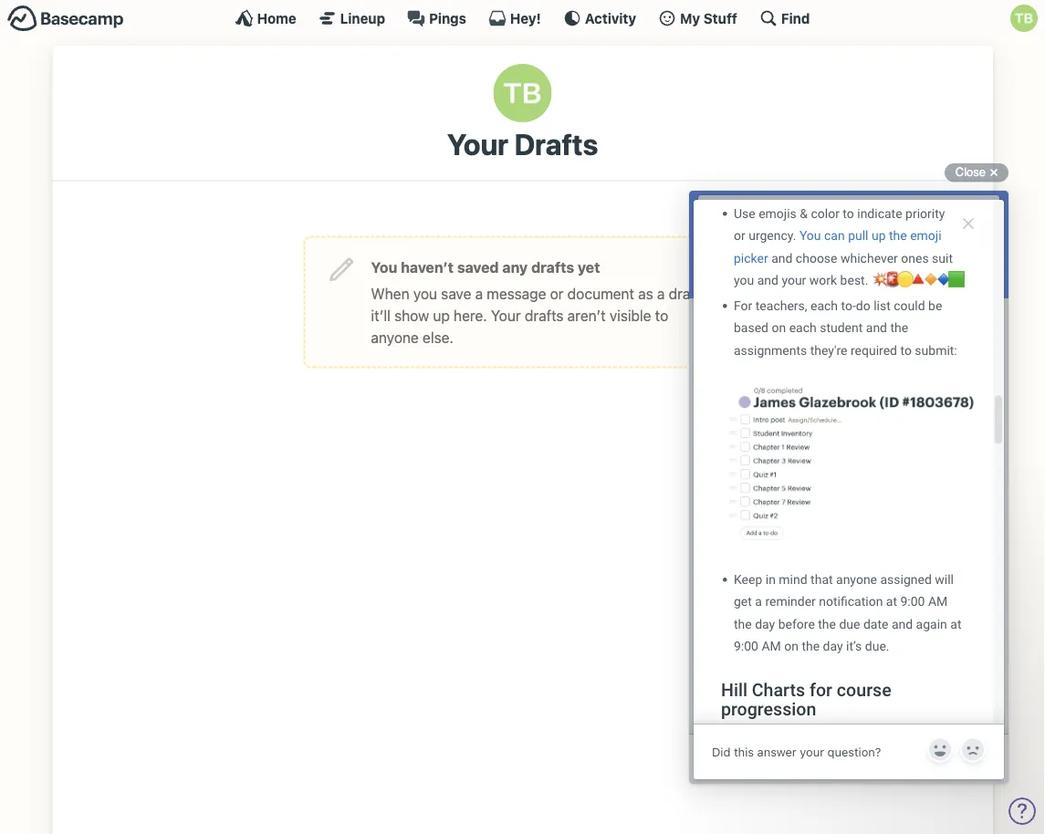 Task type: vqa. For each thing, say whether or not it's contained in the screenshot.
View as… button
no



Task type: describe. For each thing, give the bounding box(es) containing it.
your inside you haven't saved any drafts yet when you save a message or document as a draft, it'll show up here. your drafts aren't visible to anyone else.
[[491, 307, 521, 324]]

activity link
[[563, 9, 637, 27]]

yet
[[578, 258, 600, 276]]

close
[[956, 165, 986, 179]]

cross small image
[[984, 162, 1006, 184]]

switch accounts image
[[7, 5, 124, 33]]

when
[[371, 285, 410, 302]]

it'll
[[371, 307, 391, 324]]

else.
[[423, 329, 454, 346]]

1 vertical spatial drafts
[[525, 307, 564, 324]]

here.
[[454, 307, 487, 324]]

lineup
[[340, 10, 386, 26]]

0 vertical spatial your
[[447, 127, 509, 162]]

my
[[681, 10, 701, 26]]

document
[[568, 285, 635, 302]]

2 a from the left
[[658, 285, 665, 302]]

1 a from the left
[[475, 285, 483, 302]]

show
[[395, 307, 429, 324]]

saved
[[458, 258, 499, 276]]

lineup link
[[319, 9, 386, 27]]

0 vertical spatial drafts
[[532, 258, 575, 276]]

find
[[782, 10, 811, 26]]

stuff
[[704, 10, 738, 26]]

pings
[[429, 10, 467, 26]]

haven't
[[401, 258, 454, 276]]



Task type: locate. For each thing, give the bounding box(es) containing it.
my stuff
[[681, 10, 738, 26]]

save
[[441, 285, 472, 302]]

cross small image
[[984, 162, 1006, 184]]

a right save
[[475, 285, 483, 302]]

main element
[[0, 0, 1046, 36]]

find button
[[760, 9, 811, 27]]

hey!
[[511, 10, 541, 26]]

hey! button
[[489, 9, 541, 27]]

draft,
[[669, 285, 705, 302]]

activity
[[585, 10, 637, 26]]

a
[[475, 285, 483, 302], [658, 285, 665, 302]]

home
[[257, 10, 297, 26]]

your
[[447, 127, 509, 162], [491, 307, 521, 324]]

any
[[503, 258, 528, 276]]

0 horizontal spatial a
[[475, 285, 483, 302]]

message
[[487, 285, 547, 302]]

1 vertical spatial your
[[491, 307, 521, 324]]

you
[[371, 258, 398, 276]]

drafts
[[515, 127, 598, 162]]

1 vertical spatial tim burton image
[[494, 64, 552, 122]]

visible
[[610, 307, 652, 324]]

aren't
[[568, 307, 606, 324]]

a right the as at the top
[[658, 285, 665, 302]]

drafts up or
[[532, 258, 575, 276]]

your drafts
[[447, 127, 598, 162]]

home link
[[235, 9, 297, 27]]

1 horizontal spatial a
[[658, 285, 665, 302]]

close button
[[945, 162, 1009, 184]]

or
[[550, 285, 564, 302]]

tim burton image inside main element
[[1011, 5, 1039, 32]]

your left drafts
[[447, 127, 509, 162]]

drafts down or
[[525, 307, 564, 324]]

anyone
[[371, 329, 419, 346]]

as
[[639, 285, 654, 302]]

my stuff button
[[659, 9, 738, 27]]

0 vertical spatial tim burton image
[[1011, 5, 1039, 32]]

drafts
[[532, 258, 575, 276], [525, 307, 564, 324]]

up
[[433, 307, 450, 324]]

to
[[656, 307, 669, 324]]

pings button
[[407, 9, 467, 27]]

you haven't saved any drafts yet when you save a message or document as a draft, it'll show up here. your drafts aren't visible to anyone else.
[[371, 258, 705, 346]]

your down the "message"
[[491, 307, 521, 324]]

1 horizontal spatial tim burton image
[[1011, 5, 1039, 32]]

tim burton image
[[1011, 5, 1039, 32], [494, 64, 552, 122]]

you
[[414, 285, 438, 302]]

0 horizontal spatial tim burton image
[[494, 64, 552, 122]]



